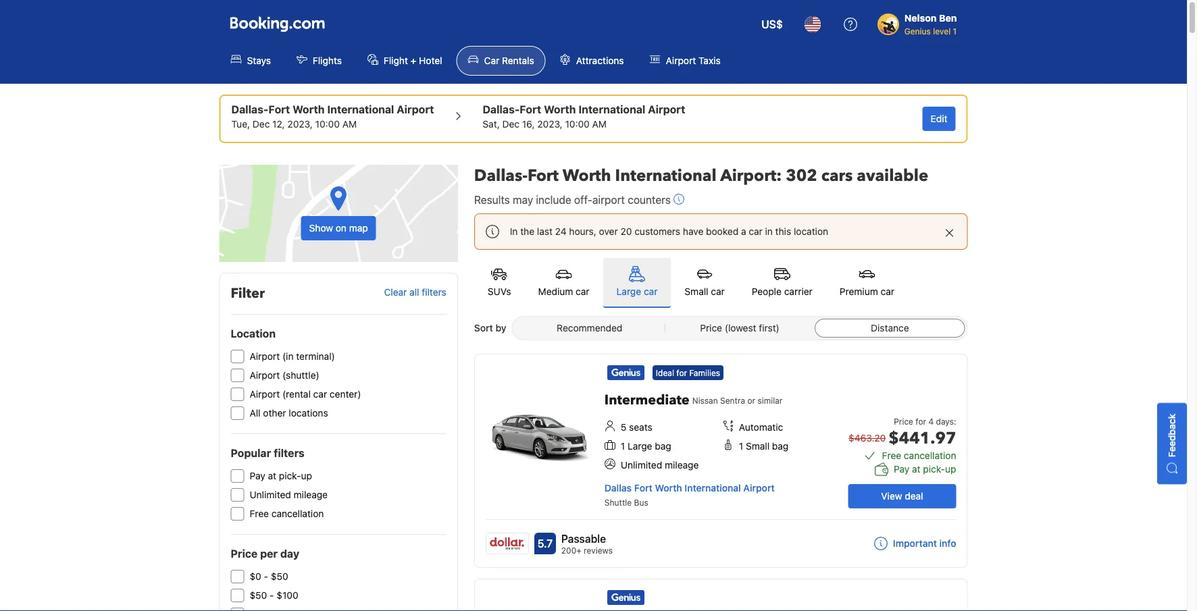 Task type: describe. For each thing, give the bounding box(es) containing it.
location
[[794, 226, 828, 237]]

show on map
[[309, 223, 368, 234]]

for for ideal for families
[[676, 368, 687, 378]]

dallas- for dallas-fort worth international airport sat, dec 16, 2023, 10:00 am
[[483, 103, 520, 116]]

day
[[280, 548, 299, 560]]

search summary element
[[219, 95, 968, 143]]

if you choose one, you'll need to make your own way there - but prices can be a lot lower. image
[[673, 194, 684, 205]]

pay inside product card group
[[894, 464, 910, 475]]

1 for 1 large bag
[[621, 441, 625, 452]]

a
[[741, 226, 746, 237]]

unlimited inside product card group
[[621, 460, 662, 471]]

1 vertical spatial cancellation
[[271, 508, 324, 520]]

show on map button
[[219, 165, 458, 262]]

premium car button
[[826, 258, 908, 307]]

1 inside 'nelson ben genius level 1'
[[953, 26, 957, 36]]

customers
[[635, 226, 680, 237]]

important
[[893, 538, 937, 549]]

international for 302
[[615, 165, 716, 187]]

free cancellation inside product card group
[[882, 450, 956, 461]]

airport down airport (in terminal)
[[250, 370, 280, 381]]

1 vertical spatial unlimited mileage
[[250, 489, 328, 501]]

in the last 24 hours, over 20 customers have booked a car in this location
[[510, 226, 828, 237]]

available
[[857, 165, 928, 187]]

car rentals
[[484, 55, 534, 66]]

airport
[[592, 194, 625, 206]]

0 horizontal spatial pick-
[[279, 471, 301, 482]]

small car button
[[671, 258, 738, 307]]

10:00 for dallas-fort worth international airport sat, dec 16, 2023, 10:00 am
[[565, 119, 590, 130]]

airport:
[[720, 165, 782, 187]]

car for premium car
[[881, 286, 894, 297]]

people
[[752, 286, 782, 297]]

clear
[[384, 287, 407, 298]]

us$
[[761, 18, 783, 31]]

302
[[786, 165, 817, 187]]

show
[[309, 223, 333, 234]]

large inside 'large car' button
[[617, 286, 641, 297]]

(lowest
[[725, 323, 756, 334]]

similar
[[758, 396, 783, 405]]

map
[[349, 223, 368, 234]]

skip to main content element
[[0, 0, 1187, 84]]

sat,
[[483, 119, 500, 130]]

airport inside the dallas-fort worth international airport sat, dec 16, 2023, 10:00 am
[[648, 103, 685, 116]]

car right a
[[749, 226, 763, 237]]

intermediate
[[605, 391, 690, 410]]

ben
[[939, 12, 957, 24]]

per
[[260, 548, 278, 560]]

1 horizontal spatial $50
[[271, 571, 288, 582]]

customer rating 5.7 passable element
[[561, 531, 613, 547]]

ideal
[[656, 368, 674, 378]]

center)
[[330, 389, 361, 400]]

flights link
[[285, 46, 353, 76]]

off-
[[574, 194, 592, 206]]

premium car
[[840, 286, 894, 297]]

price (lowest first)
[[700, 323, 779, 334]]

pick-up location element
[[231, 101, 434, 118]]

price for (lowest
[[700, 323, 722, 334]]

airport up all
[[250, 389, 280, 400]]

view deal button
[[848, 484, 956, 509]]

dallas-fort worth international airport tue, dec 12, 2023, 10:00 am
[[231, 103, 434, 130]]

0 horizontal spatial at
[[268, 471, 276, 482]]

clear all filters button
[[384, 287, 446, 298]]

at inside product card group
[[912, 464, 921, 475]]

for for price for 4 days: $463.20 $441.97
[[916, 417, 926, 426]]

if you choose one, you'll need to make your own way there - but prices can be a lot lower. image
[[673, 194, 684, 205]]

reviews
[[584, 546, 613, 555]]

dallas- for dallas-fort worth international airport tue, dec 12, 2023, 10:00 am
[[231, 103, 268, 116]]

passable 200+ reviews
[[561, 533, 613, 555]]

mileage inside product card group
[[665, 460, 699, 471]]

sort by element
[[512, 316, 968, 340]]

sort by
[[474, 323, 506, 334]]

1 for 1 small bag
[[739, 441, 743, 452]]

free inside product card group
[[882, 450, 901, 461]]

all other locations
[[250, 408, 328, 419]]

dallas fort worth international airport shuttle bus
[[605, 483, 775, 507]]

$463.20
[[849, 433, 886, 444]]

premium
[[840, 286, 878, 297]]

price for 4 days: $463.20 $441.97
[[849, 417, 956, 450]]

airport inside dallas-fort worth international airport tue, dec 12, 2023, 10:00 am
[[397, 103, 434, 116]]

edit button
[[923, 107, 956, 131]]

families
[[689, 368, 720, 378]]

12,
[[272, 119, 285, 130]]

worth for dallas-fort worth international airport: 302 cars available
[[563, 165, 611, 187]]

taxis
[[699, 55, 721, 66]]

1 vertical spatial free cancellation
[[250, 508, 324, 520]]

20
[[621, 226, 632, 237]]

deal
[[905, 491, 923, 502]]

international for tue,
[[327, 103, 394, 116]]

international for sat,
[[578, 103, 645, 116]]

people carrier
[[752, 286, 813, 297]]

filter
[[231, 284, 265, 303]]

in
[[765, 226, 773, 237]]

car for small car
[[711, 286, 725, 297]]

flights
[[313, 55, 342, 66]]

airport inside the dallas fort worth international airport shuttle bus
[[743, 483, 775, 494]]

on
[[336, 223, 347, 234]]

24
[[555, 226, 567, 237]]

am for dallas-fort worth international airport tue, dec 12, 2023, 10:00 am
[[342, 119, 357, 130]]

am for dallas-fort worth international airport sat, dec 16, 2023, 10:00 am
[[592, 119, 607, 130]]

4
[[929, 417, 934, 426]]

this
[[775, 226, 791, 237]]

(shuttle)
[[282, 370, 319, 381]]

the
[[520, 226, 534, 237]]

5.7
[[537, 537, 553, 550]]

by
[[496, 323, 506, 334]]

car for medium car
[[576, 286, 589, 297]]

rentals
[[502, 55, 534, 66]]

pay at pick-up inside product card group
[[894, 464, 956, 475]]

other
[[263, 408, 286, 419]]

view
[[881, 491, 902, 502]]

last
[[537, 226, 553, 237]]

price for per
[[231, 548, 258, 560]]

0 horizontal spatial up
[[301, 471, 312, 482]]

large car
[[617, 286, 658, 297]]

cars
[[821, 165, 853, 187]]

intermediate nissan sentra or similar
[[605, 391, 783, 410]]

days:
[[936, 417, 956, 426]]

$50 - $100
[[250, 590, 298, 601]]

1 small bag
[[739, 441, 789, 452]]

over
[[599, 226, 618, 237]]

small inside button
[[685, 286, 708, 297]]

results may include off-airport counters
[[474, 194, 671, 206]]

5
[[621, 422, 626, 433]]

people carrier button
[[738, 258, 826, 307]]

counters
[[628, 194, 671, 206]]

stays
[[247, 55, 271, 66]]

fort for dallas fort worth international airport shuttle bus
[[634, 483, 652, 494]]

bus
[[634, 498, 648, 507]]

medium
[[538, 286, 573, 297]]

1 vertical spatial unlimited
[[250, 489, 291, 501]]

10:00 for dallas-fort worth international airport tue, dec 12, 2023, 10:00 am
[[315, 119, 340, 130]]

$0
[[250, 571, 261, 582]]

dec for dallas-fort worth international airport tue, dec 12, 2023, 10:00 am
[[253, 119, 270, 130]]

dallas- for dallas-fort worth international airport: 302 cars available
[[474, 165, 528, 187]]



Task type: vqa. For each thing, say whether or not it's contained in the screenshot.
Large inside Product Card group
yes



Task type: locate. For each thing, give the bounding box(es) containing it.
fort inside the dallas-fort worth international airport sat, dec 16, 2023, 10:00 am
[[520, 103, 541, 116]]

1 horizontal spatial pay at pick-up
[[894, 464, 956, 475]]

large up recommended at the bottom
[[617, 286, 641, 297]]

0 horizontal spatial 2023,
[[287, 119, 313, 130]]

flight
[[384, 55, 408, 66]]

for right ideal
[[676, 368, 687, 378]]

price left (lowest
[[700, 323, 722, 334]]

0 horizontal spatial pay
[[250, 471, 265, 482]]

$441.97
[[889, 427, 956, 450]]

1 2023, from the left
[[287, 119, 313, 130]]

1 horizontal spatial mileage
[[665, 460, 699, 471]]

cancellation up day
[[271, 508, 324, 520]]

2 horizontal spatial 1
[[953, 26, 957, 36]]

dallas-fort worth international airport group
[[231, 101, 434, 131], [483, 101, 685, 131]]

or
[[748, 396, 755, 405]]

dallas fort worth international airport button
[[605, 483, 775, 494]]

all
[[250, 408, 260, 419]]

sort
[[474, 323, 493, 334]]

genius
[[904, 26, 931, 36]]

0 vertical spatial cancellation
[[904, 450, 956, 461]]

pay at pick-up up deal at right
[[894, 464, 956, 475]]

am inside dallas-fort worth international airport tue, dec 12, 2023, 10:00 am
[[342, 119, 357, 130]]

cancellation inside product card group
[[904, 450, 956, 461]]

free cancellation
[[882, 450, 956, 461], [250, 508, 324, 520]]

1 10:00 from the left
[[315, 119, 340, 130]]

ideal for families
[[656, 368, 720, 378]]

- right $0
[[264, 571, 268, 582]]

2 am from the left
[[592, 119, 607, 130]]

mileage
[[665, 460, 699, 471], [294, 489, 328, 501]]

1 horizontal spatial bag
[[772, 441, 789, 452]]

us$ button
[[753, 8, 791, 41]]

seats
[[629, 422, 652, 433]]

fort up bus
[[634, 483, 652, 494]]

1 vertical spatial price
[[894, 417, 913, 426]]

airport down +
[[397, 103, 434, 116]]

automatic
[[739, 422, 783, 433]]

filters right the 'popular'
[[274, 447, 305, 460]]

0 horizontal spatial small
[[685, 286, 708, 297]]

clear all filters
[[384, 287, 446, 298]]

0 horizontal spatial free cancellation
[[250, 508, 324, 520]]

dallas-
[[231, 103, 268, 116], [483, 103, 520, 116], [474, 165, 528, 187]]

hours,
[[569, 226, 596, 237]]

am
[[342, 119, 357, 130], [592, 119, 607, 130]]

pick-up date element
[[231, 118, 434, 131]]

car up price (lowest first)
[[711, 286, 725, 297]]

international inside the dallas fort worth international airport shuttle bus
[[685, 483, 741, 494]]

dallas- up sat,
[[483, 103, 520, 116]]

1 horizontal spatial at
[[912, 464, 921, 475]]

2 horizontal spatial price
[[894, 417, 913, 426]]

include
[[536, 194, 571, 206]]

1 down the automatic
[[739, 441, 743, 452]]

0 vertical spatial $50
[[271, 571, 288, 582]]

pay up view deal at the bottom of page
[[894, 464, 910, 475]]

large
[[617, 286, 641, 297], [628, 441, 652, 452]]

1
[[953, 26, 957, 36], [621, 441, 625, 452], [739, 441, 743, 452]]

1 down "5" in the right bottom of the page
[[621, 441, 625, 452]]

international up if you choose one, you'll need to make your own way there - but prices can be a lot lower. image
[[615, 165, 716, 187]]

dallas
[[605, 483, 632, 494]]

2 vertical spatial price
[[231, 548, 258, 560]]

up down popular filters at bottom
[[301, 471, 312, 482]]

2 dallas-fort worth international airport group from the left
[[483, 101, 685, 131]]

0 vertical spatial mileage
[[665, 460, 699, 471]]

small car
[[685, 286, 725, 297]]

tue,
[[231, 119, 250, 130]]

airport left taxis
[[666, 55, 696, 66]]

0 vertical spatial unlimited mileage
[[621, 460, 699, 471]]

filters right all
[[422, 287, 446, 298]]

airport taxis
[[666, 55, 721, 66]]

am inside the dallas-fort worth international airport sat, dec 16, 2023, 10:00 am
[[592, 119, 607, 130]]

dallas- inside the dallas-fort worth international airport sat, dec 16, 2023, 10:00 am
[[483, 103, 520, 116]]

dec left 12,
[[253, 119, 270, 130]]

car
[[749, 226, 763, 237], [576, 286, 589, 297], [644, 286, 658, 297], [711, 286, 725, 297], [881, 286, 894, 297], [313, 389, 327, 400]]

in
[[510, 226, 518, 237]]

fort up 16,
[[520, 103, 541, 116]]

1 horizontal spatial dec
[[502, 119, 520, 130]]

0 vertical spatial filters
[[422, 287, 446, 298]]

0 horizontal spatial bag
[[655, 441, 671, 452]]

filters inside button
[[422, 287, 446, 298]]

worth up pick-up date element
[[293, 103, 325, 116]]

10:00 inside dallas-fort worth international airport tue, dec 12, 2023, 10:00 am
[[315, 119, 340, 130]]

for left 4
[[916, 417, 926, 426]]

1 horizontal spatial 2023,
[[537, 119, 563, 130]]

2023, right 16,
[[537, 119, 563, 130]]

worth up drop-off date element
[[544, 103, 576, 116]]

$100
[[277, 590, 298, 601]]

10:00 down "pick-up location" element
[[315, 119, 340, 130]]

unlimited down the 1 large bag
[[621, 460, 662, 471]]

1 horizontal spatial up
[[945, 464, 956, 475]]

drop-off date element
[[483, 118, 685, 131]]

free cancellation down "$441.97" on the bottom right of page
[[882, 450, 956, 461]]

1 vertical spatial -
[[270, 590, 274, 601]]

1 horizontal spatial small
[[746, 441, 770, 452]]

product card group
[[474, 354, 972, 568]]

0 vertical spatial free
[[882, 450, 901, 461]]

1 bag from the left
[[655, 441, 671, 452]]

0 horizontal spatial 1
[[621, 441, 625, 452]]

1 vertical spatial for
[[916, 417, 926, 426]]

2023, for dallas-fort worth international airport tue, dec 12, 2023, 10:00 am
[[287, 119, 313, 130]]

0 horizontal spatial mileage
[[294, 489, 328, 501]]

1 horizontal spatial unlimited mileage
[[621, 460, 699, 471]]

worth inside the dallas fort worth international airport shuttle bus
[[655, 483, 682, 494]]

1 vertical spatial small
[[746, 441, 770, 452]]

fort inside dallas-fort worth international airport tue, dec 12, 2023, 10:00 am
[[268, 103, 290, 116]]

small up price (lowest first)
[[685, 286, 708, 297]]

airport left (in
[[250, 351, 280, 362]]

unlimited mileage down popular filters at bottom
[[250, 489, 328, 501]]

1 vertical spatial free
[[250, 508, 269, 520]]

popular filters
[[231, 447, 305, 460]]

1 vertical spatial large
[[628, 441, 652, 452]]

1 vertical spatial filters
[[274, 447, 305, 460]]

have
[[683, 226, 703, 237]]

price for for
[[894, 417, 913, 426]]

bag for 1 large bag
[[655, 441, 671, 452]]

pay
[[894, 464, 910, 475], [250, 471, 265, 482]]

for inside the price for 4 days: $463.20 $441.97
[[916, 417, 926, 426]]

at up deal at right
[[912, 464, 921, 475]]

1 horizontal spatial price
[[700, 323, 722, 334]]

booked
[[706, 226, 739, 237]]

cancellation
[[904, 450, 956, 461], [271, 508, 324, 520]]

car
[[484, 55, 499, 66]]

0 horizontal spatial 10:00
[[315, 119, 340, 130]]

0 vertical spatial -
[[264, 571, 268, 582]]

worth inside the dallas-fort worth international airport sat, dec 16, 2023, 10:00 am
[[544, 103, 576, 116]]

all
[[410, 287, 419, 298]]

worth up off-
[[563, 165, 611, 187]]

am down the drop-off location element
[[592, 119, 607, 130]]

large inside product card group
[[628, 441, 652, 452]]

fort for dallas-fort worth international airport tue, dec 12, 2023, 10:00 am
[[268, 103, 290, 116]]

airport (in terminal)
[[250, 351, 335, 362]]

nissan
[[692, 396, 718, 405]]

0 vertical spatial large
[[617, 286, 641, 297]]

car left small car
[[644, 286, 658, 297]]

1 horizontal spatial cancellation
[[904, 450, 956, 461]]

0 horizontal spatial for
[[676, 368, 687, 378]]

airport taxis link
[[638, 46, 732, 76]]

1 right 'level'
[[953, 26, 957, 36]]

price inside the sort by element
[[700, 323, 722, 334]]

car right medium
[[576, 286, 589, 297]]

0 horizontal spatial unlimited
[[250, 489, 291, 501]]

airport inside skip to main content element
[[666, 55, 696, 66]]

1 horizontal spatial pick-
[[923, 464, 945, 475]]

at down popular filters at bottom
[[268, 471, 276, 482]]

feedback
[[1166, 414, 1178, 457]]

up inside product card group
[[945, 464, 956, 475]]

-
[[264, 571, 268, 582], [270, 590, 274, 601]]

$0 - $50
[[250, 571, 288, 582]]

international down 1 small bag
[[685, 483, 741, 494]]

dallas- up results
[[474, 165, 528, 187]]

international up drop-off date element
[[578, 103, 645, 116]]

carrier
[[784, 286, 813, 297]]

2023, inside the dallas-fort worth international airport sat, dec 16, 2023, 10:00 am
[[537, 119, 563, 130]]

- left $100
[[270, 590, 274, 601]]

0 horizontal spatial unlimited mileage
[[250, 489, 328, 501]]

dallas- up tue, at the left top of page
[[231, 103, 268, 116]]

small inside product card group
[[746, 441, 770, 452]]

10:00 inside the dallas-fort worth international airport sat, dec 16, 2023, 10:00 am
[[565, 119, 590, 130]]

pay at pick-up down popular filters at bottom
[[250, 471, 312, 482]]

pick- inside product card group
[[923, 464, 945, 475]]

small down the automatic
[[746, 441, 770, 452]]

2 dec from the left
[[502, 119, 520, 130]]

fort for dallas-fort worth international airport sat, dec 16, 2023, 10:00 am
[[520, 103, 541, 116]]

airport down airport taxis link
[[648, 103, 685, 116]]

mileage down popular filters at bottom
[[294, 489, 328, 501]]

2 bag from the left
[[772, 441, 789, 452]]

locations
[[289, 408, 328, 419]]

dec for dallas-fort worth international airport sat, dec 16, 2023, 10:00 am
[[502, 119, 520, 130]]

dec left 16,
[[502, 119, 520, 130]]

1 vertical spatial mileage
[[294, 489, 328, 501]]

0 horizontal spatial -
[[264, 571, 268, 582]]

bag down 'intermediate' at the right
[[655, 441, 671, 452]]

flight + hotel
[[384, 55, 442, 66]]

$50 up $50 - $100
[[271, 571, 288, 582]]

medium car button
[[525, 258, 603, 307]]

price up "$441.97" on the bottom right of page
[[894, 417, 913, 426]]

0 horizontal spatial pay at pick-up
[[250, 471, 312, 482]]

mileage up dallas fort worth international airport button
[[665, 460, 699, 471]]

unlimited mileage
[[621, 460, 699, 471], [250, 489, 328, 501]]

airport (rental car center)
[[250, 389, 361, 400]]

sentra
[[720, 396, 745, 405]]

dallas-fort worth international airport sat, dec 16, 2023, 10:00 am
[[483, 103, 685, 130]]

- for $0
[[264, 571, 268, 582]]

1 horizontal spatial free
[[882, 450, 901, 461]]

airport
[[666, 55, 696, 66], [397, 103, 434, 116], [648, 103, 685, 116], [250, 351, 280, 362], [250, 370, 280, 381], [250, 389, 280, 400], [743, 483, 775, 494]]

0 horizontal spatial dec
[[253, 119, 270, 130]]

1 horizontal spatial filters
[[422, 287, 446, 298]]

international inside the dallas-fort worth international airport sat, dec 16, 2023, 10:00 am
[[578, 103, 645, 116]]

unlimited mileage inside product card group
[[621, 460, 699, 471]]

bag for 1 small bag
[[772, 441, 789, 452]]

1 vertical spatial $50
[[250, 590, 267, 601]]

recommended
[[557, 323, 622, 334]]

dallas-fort worth international airport group down flights
[[231, 101, 434, 131]]

0 horizontal spatial cancellation
[[271, 508, 324, 520]]

drop-off location element
[[483, 101, 685, 118]]

international inside dallas-fort worth international airport tue, dec 12, 2023, 10:00 am
[[327, 103, 394, 116]]

fort inside the dallas fort worth international airport shuttle bus
[[634, 483, 652, 494]]

worth inside dallas-fort worth international airport tue, dec 12, 2023, 10:00 am
[[293, 103, 325, 116]]

2 2023, from the left
[[537, 119, 563, 130]]

dallas-fort worth international airport group down 'attractions' link
[[483, 101, 685, 131]]

1 horizontal spatial unlimited
[[621, 460, 662, 471]]

results
[[474, 194, 510, 206]]

0 vertical spatial unlimited
[[621, 460, 662, 471]]

view deal
[[881, 491, 923, 502]]

at
[[912, 464, 921, 475], [268, 471, 276, 482]]

0 vertical spatial for
[[676, 368, 687, 378]]

fort up 12,
[[268, 103, 290, 116]]

large down seats
[[628, 441, 652, 452]]

1 horizontal spatial dallas-fort worth international airport group
[[483, 101, 685, 131]]

16,
[[522, 119, 535, 130]]

- for $50
[[270, 590, 274, 601]]

free up price per day
[[250, 508, 269, 520]]

car up locations
[[313, 389, 327, 400]]

10:00 down the drop-off location element
[[565, 119, 590, 130]]

2023, for dallas-fort worth international airport sat, dec 16, 2023, 10:00 am
[[537, 119, 563, 130]]

pick- down "$441.97" on the bottom right of page
[[923, 464, 945, 475]]

0 horizontal spatial am
[[342, 119, 357, 130]]

pick- down popular filters at bottom
[[279, 471, 301, 482]]

price per day
[[231, 548, 299, 560]]

$50 down $0
[[250, 590, 267, 601]]

up
[[945, 464, 956, 475], [301, 471, 312, 482]]

worth for dallas-fort worth international airport tue, dec 12, 2023, 10:00 am
[[293, 103, 325, 116]]

1 horizontal spatial free cancellation
[[882, 450, 956, 461]]

worth down the 1 large bag
[[655, 483, 682, 494]]

dec inside dallas-fort worth international airport tue, dec 12, 2023, 10:00 am
[[253, 119, 270, 130]]

important info
[[893, 538, 956, 549]]

1 horizontal spatial am
[[592, 119, 607, 130]]

1 horizontal spatial pay
[[894, 464, 910, 475]]

price inside the price for 4 days: $463.20 $441.97
[[894, 417, 913, 426]]

small
[[685, 286, 708, 297], [746, 441, 770, 452]]

0 horizontal spatial price
[[231, 548, 258, 560]]

free down the price for 4 days: $463.20 $441.97 at the bottom right
[[882, 450, 901, 461]]

1 dec from the left
[[253, 119, 270, 130]]

car right premium
[[881, 286, 894, 297]]

worth for dallas-fort worth international airport sat, dec 16, 2023, 10:00 am
[[544, 103, 576, 116]]

car for large car
[[644, 286, 658, 297]]

1 horizontal spatial for
[[916, 417, 926, 426]]

1 horizontal spatial 10:00
[[565, 119, 590, 130]]

bag down the automatic
[[772, 441, 789, 452]]

am down "pick-up location" element
[[342, 119, 357, 130]]

2023, right 12,
[[287, 119, 313, 130]]

0 horizontal spatial filters
[[274, 447, 305, 460]]

distance
[[871, 323, 909, 334]]

1 horizontal spatial -
[[270, 590, 274, 601]]

$50
[[271, 571, 288, 582], [250, 590, 267, 601]]

fort up include at top left
[[528, 165, 559, 187]]

0 vertical spatial price
[[700, 323, 722, 334]]

popular
[[231, 447, 271, 460]]

5.7 element
[[534, 533, 556, 555]]

10:00
[[315, 119, 340, 130], [565, 119, 590, 130]]

dec inside the dallas-fort worth international airport sat, dec 16, 2023, 10:00 am
[[502, 119, 520, 130]]

flight + hotel link
[[356, 46, 454, 76]]

1 am from the left
[[342, 119, 357, 130]]

2 10:00 from the left
[[565, 119, 590, 130]]

pay at pick-up
[[894, 464, 956, 475], [250, 471, 312, 482]]

dallas- inside dallas-fort worth international airport tue, dec 12, 2023, 10:00 am
[[231, 103, 268, 116]]

passable
[[561, 533, 606, 546]]

0 vertical spatial free cancellation
[[882, 450, 956, 461]]

0 horizontal spatial $50
[[250, 590, 267, 601]]

2023, inside dallas-fort worth international airport tue, dec 12, 2023, 10:00 am
[[287, 119, 313, 130]]

price left per
[[231, 548, 258, 560]]

0 vertical spatial small
[[685, 286, 708, 297]]

large car button
[[603, 258, 671, 308]]

0 horizontal spatial free
[[250, 508, 269, 520]]

+
[[411, 55, 416, 66]]

airport down 1 small bag
[[743, 483, 775, 494]]

unlimited mileage down the 1 large bag
[[621, 460, 699, 471]]

important info button
[[874, 537, 956, 551]]

cancellation down "$441.97" on the bottom right of page
[[904, 450, 956, 461]]

1 horizontal spatial 1
[[739, 441, 743, 452]]

unlimited down popular filters at bottom
[[250, 489, 291, 501]]

international up pick-up date element
[[327, 103, 394, 116]]

worth
[[293, 103, 325, 116], [544, 103, 576, 116], [563, 165, 611, 187], [655, 483, 682, 494]]

supplied by rc - dollar image
[[486, 534, 528, 554]]

0 horizontal spatial dallas-fort worth international airport group
[[231, 101, 434, 131]]

1 dallas-fort worth international airport group from the left
[[231, 101, 434, 131]]

fort for dallas-fort worth international airport: 302 cars available
[[528, 165, 559, 187]]

nelson ben genius level 1
[[904, 12, 957, 36]]

attractions link
[[548, 46, 635, 76]]

pay down the 'popular'
[[250, 471, 265, 482]]

free cancellation up day
[[250, 508, 324, 520]]

up down "$441.97" on the bottom right of page
[[945, 464, 956, 475]]

worth for dallas fort worth international airport shuttle bus
[[655, 483, 682, 494]]

international for shuttle
[[685, 483, 741, 494]]



